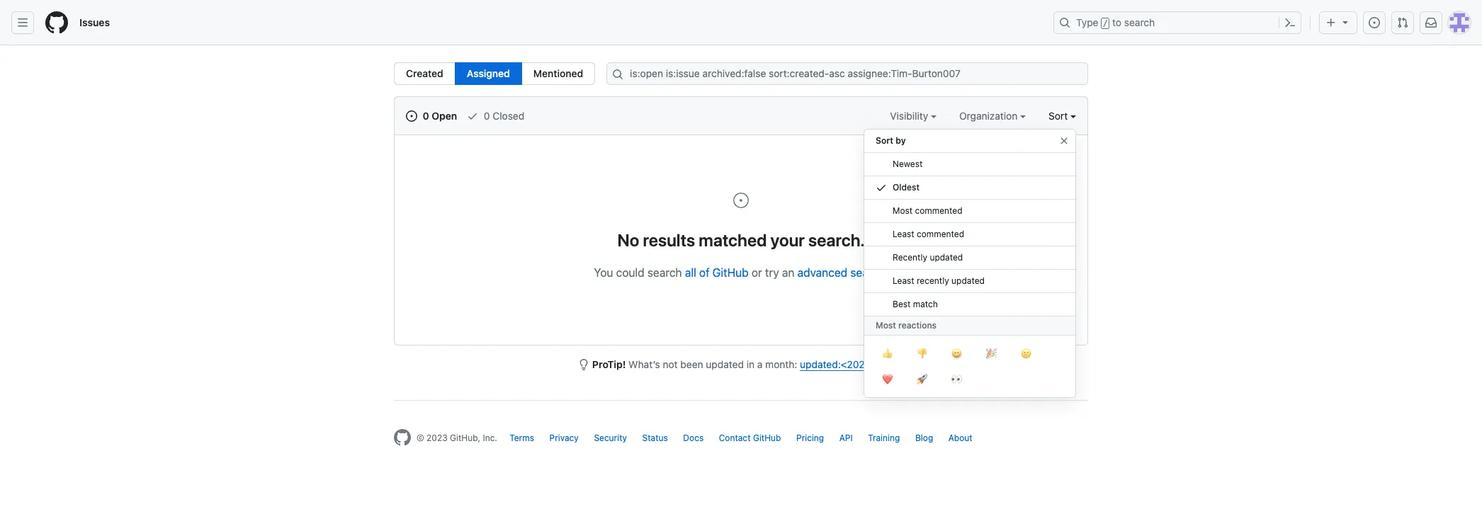 Task type: vqa. For each thing, say whether or not it's contained in the screenshot.
fifth plus circle image
no



Task type: describe. For each thing, give the bounding box(es) containing it.
notifications image
[[1426, 17, 1438, 28]]

least recently updated link
[[865, 270, 1076, 293]]

inc.
[[483, 433, 498, 444]]

0 horizontal spatial search
[[648, 267, 682, 279]]

sort button
[[1049, 108, 1077, 123]]

0 horizontal spatial homepage image
[[45, 11, 68, 34]]

privacy link
[[550, 433, 579, 444]]

you
[[594, 267, 614, 279]]

👍
[[883, 347, 893, 361]]

sort by
[[876, 135, 906, 146]]

👀
[[952, 372, 963, 386]]

security link
[[594, 433, 627, 444]]

😕 link
[[1009, 342, 1044, 367]]

in
[[747, 359, 755, 371]]

api link
[[840, 433, 853, 444]]

security
[[594, 433, 627, 444]]

/
[[1103, 18, 1109, 28]]

❤️ link
[[870, 367, 905, 393]]

recently updated link
[[865, 247, 1076, 270]]

results
[[643, 230, 696, 250]]

0 for open
[[423, 110, 429, 122]]

commented for most commented
[[916, 206, 963, 216]]

organization
[[960, 110, 1021, 122]]

matched
[[699, 230, 767, 250]]

visibility button
[[891, 108, 937, 123]]

open
[[432, 110, 457, 122]]

you could search all of github or try an advanced search .
[[594, 267, 889, 279]]

updated:<2023-
[[800, 359, 876, 371]]

close menu image
[[1059, 135, 1070, 147]]

protip! what's not been updated in a month: updated:<2023-10-16
[[593, 359, 902, 371]]

try
[[766, 267, 780, 279]]

about link
[[949, 433, 973, 444]]

command palette image
[[1285, 17, 1297, 28]]

most for most reactions
[[876, 320, 897, 331]]

newest
[[893, 159, 923, 169]]

👎 link
[[905, 342, 940, 367]]

least recently updated
[[893, 276, 985, 286]]

oldest link
[[865, 177, 1076, 200]]

© 2023 github, inc.
[[417, 433, 498, 444]]

terms link
[[510, 433, 535, 444]]

match
[[914, 299, 938, 310]]

1 horizontal spatial homepage image
[[394, 430, 411, 447]]

not
[[663, 359, 678, 371]]

😄
[[952, 347, 963, 361]]

👍 link
[[870, 342, 905, 367]]

check image
[[467, 111, 479, 122]]

advanced search link
[[798, 267, 885, 279]]

advanced
[[798, 267, 848, 279]]

created
[[406, 67, 444, 79]]

pricing
[[797, 433, 825, 444]]

0 open link
[[406, 108, 457, 123]]

of
[[700, 267, 710, 279]]

🚀
[[917, 372, 928, 386]]

.
[[885, 267, 889, 279]]

search.
[[809, 230, 865, 250]]

oldest
[[893, 182, 920, 193]]

organization button
[[960, 108, 1026, 123]]

0 for closed
[[484, 110, 490, 122]]

created link
[[394, 62, 456, 85]]

been
[[681, 359, 704, 371]]

1 horizontal spatial issue opened image
[[733, 192, 750, 209]]

light bulb image
[[579, 359, 590, 371]]

1 horizontal spatial search
[[851, 267, 885, 279]]

least for least commented
[[893, 229, 915, 240]]

type
[[1077, 16, 1099, 28]]

check image
[[876, 182, 887, 194]]

status
[[643, 433, 668, 444]]

most for most commented
[[893, 206, 913, 216]]

type / to search
[[1077, 16, 1156, 28]]

no results matched your search.
[[618, 230, 865, 250]]

0 closed link
[[467, 108, 525, 123]]

by
[[896, 135, 906, 146]]

contact github
[[719, 433, 782, 444]]

issue opened image inside 0 open link
[[406, 111, 418, 122]]

Search all issues text field
[[607, 62, 1089, 85]]

least for least recently updated
[[893, 276, 915, 286]]

about
[[949, 433, 973, 444]]

month:
[[766, 359, 798, 371]]

training
[[868, 433, 901, 444]]

mentioned
[[534, 67, 584, 79]]

contact github link
[[719, 433, 782, 444]]

blog link
[[916, 433, 934, 444]]

privacy
[[550, 433, 579, 444]]

sort for sort by
[[876, 135, 894, 146]]

©
[[417, 433, 424, 444]]

blog
[[916, 433, 934, 444]]

10-
[[876, 359, 891, 371]]

terms
[[510, 433, 535, 444]]



Task type: locate. For each thing, give the bounding box(es) containing it.
👎
[[917, 347, 928, 361]]

updated:<2023-10-16 link
[[800, 359, 902, 371]]

0 vertical spatial commented
[[916, 206, 963, 216]]

most
[[893, 206, 913, 216], [876, 320, 897, 331]]

2 vertical spatial updated
[[706, 359, 744, 371]]

updated left in
[[706, 359, 744, 371]]

0 vertical spatial most
[[893, 206, 913, 216]]

search image
[[613, 69, 624, 80]]

issues element
[[394, 62, 596, 85]]

2 0 from the left
[[484, 110, 490, 122]]

issue opened image
[[1370, 17, 1381, 28]]

most down the oldest
[[893, 206, 913, 216]]

search down search.
[[851, 267, 885, 279]]

least commented link
[[865, 223, 1076, 247]]

😕
[[1021, 347, 1032, 361]]

2023
[[427, 433, 448, 444]]

plus image
[[1326, 17, 1338, 28]]

1 horizontal spatial sort
[[1049, 110, 1068, 122]]

mentioned link
[[522, 62, 596, 85]]

search left "all"
[[648, 267, 682, 279]]

no
[[618, 230, 640, 250]]

❤️
[[883, 372, 893, 386]]

api
[[840, 433, 853, 444]]

git pull request image
[[1398, 17, 1409, 28]]

least up the recently
[[893, 229, 915, 240]]

sort
[[1049, 110, 1068, 122], [876, 135, 894, 146]]

16
[[891, 359, 902, 371]]

0 left open
[[423, 110, 429, 122]]

sort inside popup button
[[1049, 110, 1068, 122]]

1 vertical spatial least
[[893, 276, 915, 286]]

docs
[[684, 433, 704, 444]]

1 0 from the left
[[423, 110, 429, 122]]

status link
[[643, 433, 668, 444]]

sort left 'by'
[[876, 135, 894, 146]]

github right of
[[713, 267, 749, 279]]

best
[[893, 299, 911, 310]]

issues
[[79, 16, 110, 28]]

least right .
[[893, 276, 915, 286]]

github,
[[450, 433, 481, 444]]

Issues search field
[[607, 62, 1089, 85]]

sort up close menu image
[[1049, 110, 1068, 122]]

1 vertical spatial sort
[[876, 135, 894, 146]]

1 vertical spatial updated
[[952, 276, 985, 286]]

github right contact at the bottom of the page
[[753, 433, 782, 444]]

most reactions
[[876, 320, 937, 331]]

all of github link
[[685, 267, 749, 279]]

or
[[752, 267, 763, 279]]

visibility
[[891, 110, 931, 122]]

could
[[616, 267, 645, 279]]

updated down the recently updated link
[[952, 276, 985, 286]]

recently
[[917, 276, 950, 286]]

reactions
[[899, 320, 937, 331]]

😄 link
[[940, 342, 975, 367]]

1 vertical spatial commented
[[917, 229, 965, 240]]

0 horizontal spatial 0
[[423, 110, 429, 122]]

an
[[782, 267, 795, 279]]

best match
[[893, 299, 938, 310]]

search right the to
[[1125, 16, 1156, 28]]

sort by menu
[[864, 123, 1077, 410]]

most commented link
[[865, 200, 1076, 223]]

0 vertical spatial homepage image
[[45, 11, 68, 34]]

0 vertical spatial issue opened image
[[406, 111, 418, 122]]

1 vertical spatial github
[[753, 433, 782, 444]]

homepage image
[[45, 11, 68, 34], [394, 430, 411, 447]]

a
[[758, 359, 763, 371]]

commented for least commented
[[917, 229, 965, 240]]

triangle down image
[[1340, 16, 1352, 28]]

what's
[[629, 359, 660, 371]]

issue opened image left 0 open
[[406, 111, 418, 122]]

protip!
[[593, 359, 626, 371]]

contact
[[719, 433, 751, 444]]

🚀 link
[[905, 367, 940, 393]]

sort inside menu
[[876, 135, 894, 146]]

issue opened image up no results matched your search.
[[733, 192, 750, 209]]

0 closed
[[481, 110, 525, 122]]

issue opened image
[[406, 111, 418, 122], [733, 192, 750, 209]]

0 vertical spatial updated
[[930, 252, 963, 263]]

docs link
[[684, 433, 704, 444]]

updated
[[930, 252, 963, 263], [952, 276, 985, 286], [706, 359, 744, 371]]

training link
[[868, 433, 901, 444]]

1 vertical spatial homepage image
[[394, 430, 411, 447]]

1 horizontal spatial 0
[[484, 110, 490, 122]]

👀 link
[[940, 367, 975, 393]]

1 horizontal spatial github
[[753, 433, 782, 444]]

0 horizontal spatial github
[[713, 267, 749, 279]]

most down best
[[876, 320, 897, 331]]

0 right check image
[[484, 110, 490, 122]]

homepage image left issues
[[45, 11, 68, 34]]

1 vertical spatial most
[[876, 320, 897, 331]]

0 vertical spatial github
[[713, 267, 749, 279]]

🎉 link
[[975, 342, 1009, 367]]

0
[[423, 110, 429, 122], [484, 110, 490, 122]]

sort for sort
[[1049, 110, 1068, 122]]

2 horizontal spatial search
[[1125, 16, 1156, 28]]

most commented
[[893, 206, 963, 216]]

homepage image left ©
[[394, 430, 411, 447]]

2 least from the top
[[893, 276, 915, 286]]

least commented
[[893, 229, 965, 240]]

commented up least commented at the top right
[[916, 206, 963, 216]]

to
[[1113, 16, 1122, 28]]

🎉
[[987, 347, 997, 361]]

recently
[[893, 252, 928, 263]]

0 horizontal spatial issue opened image
[[406, 111, 418, 122]]

pricing link
[[797, 433, 825, 444]]

0 vertical spatial sort
[[1049, 110, 1068, 122]]

updated up least recently updated
[[930, 252, 963, 263]]

your
[[771, 230, 805, 250]]

1 vertical spatial issue opened image
[[733, 192, 750, 209]]

commented up recently updated on the top
[[917, 229, 965, 240]]

closed
[[493, 110, 525, 122]]

1 least from the top
[[893, 229, 915, 240]]

best match link
[[865, 293, 1076, 317]]

all
[[685, 267, 697, 279]]

recently updated
[[893, 252, 963, 263]]

0 vertical spatial least
[[893, 229, 915, 240]]

least
[[893, 229, 915, 240], [893, 276, 915, 286]]

0 horizontal spatial sort
[[876, 135, 894, 146]]



